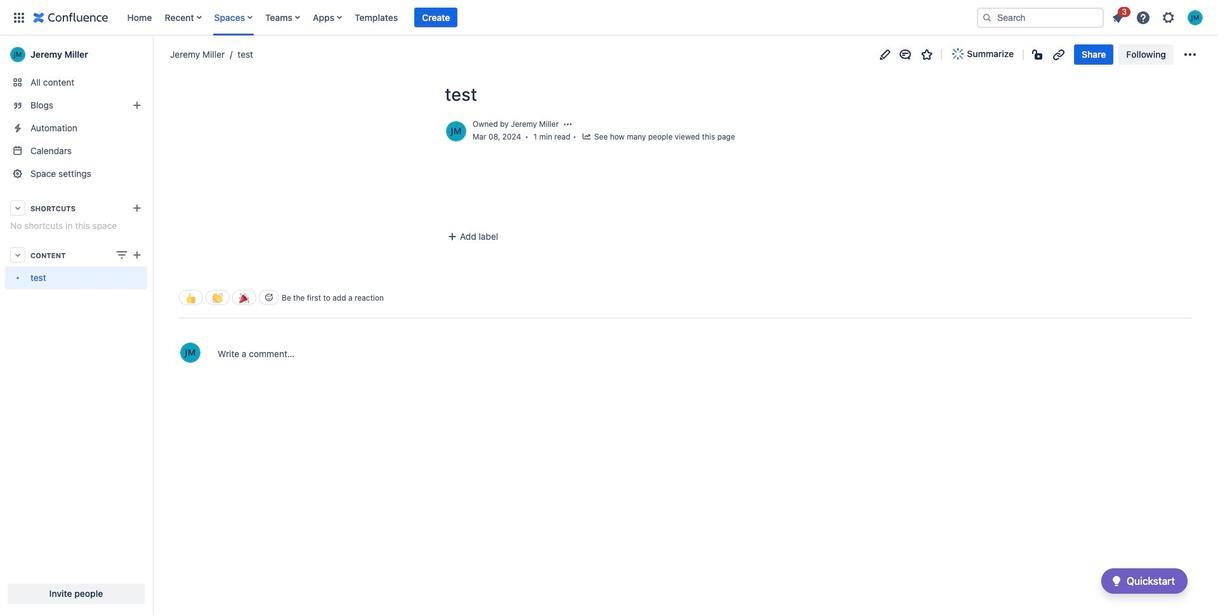 Task type: describe. For each thing, give the bounding box(es) containing it.
global element
[[8, 0, 975, 35]]

no restrictions image
[[1032, 47, 1047, 62]]

manage page ownership image
[[563, 120, 573, 130]]

1 horizontal spatial more information about jeremy miller image
[[445, 120, 468, 143]]

your profile and preferences image
[[1188, 10, 1204, 25]]

0 horizontal spatial list
[[121, 0, 975, 35]]

add reaction image
[[264, 293, 274, 303]]

star image
[[920, 47, 935, 62]]

change view image
[[114, 248, 130, 263]]

help icon image
[[1136, 10, 1152, 25]]

edit this page image
[[878, 47, 893, 62]]

notification icon image
[[1111, 10, 1126, 25]]

more actions image
[[1183, 47, 1199, 62]]

create a page image
[[130, 248, 145, 263]]



Task type: locate. For each thing, give the bounding box(es) containing it.
list item inside global "element"
[[415, 7, 458, 28]]

copy link image
[[1052, 47, 1067, 62]]

space element
[[0, 36, 152, 614]]

confluence image
[[33, 10, 108, 25], [33, 10, 108, 25]]

1 horizontal spatial list
[[1107, 5, 1211, 29]]

:tada: image
[[239, 293, 249, 303], [239, 293, 249, 303]]

list
[[121, 0, 975, 35], [1107, 5, 1211, 29]]

0 vertical spatial more information about jeremy miller image
[[445, 120, 468, 143]]

Add label text field
[[444, 231, 541, 243]]

check image
[[1110, 574, 1125, 589]]

0 horizontal spatial list item
[[415, 7, 458, 28]]

list item
[[1107, 5, 1131, 28], [415, 7, 458, 28]]

None search field
[[978, 7, 1105, 28]]

search image
[[983, 12, 993, 23]]

banner
[[0, 0, 1219, 36]]

0 horizontal spatial more information about jeremy miller image
[[179, 342, 202, 365]]

1 vertical spatial more information about jeremy miller image
[[179, 342, 202, 365]]

1 horizontal spatial list item
[[1107, 5, 1131, 28]]

more information about jeremy miller image
[[445, 120, 468, 143], [179, 342, 202, 365]]

add shortcut image
[[130, 201, 145, 216]]

create a blog image
[[130, 98, 145, 113]]

appswitcher icon image
[[11, 10, 27, 25]]

:clap: image
[[213, 293, 223, 303], [213, 293, 223, 303]]

settings icon image
[[1162, 10, 1177, 25]]

Search field
[[978, 7, 1105, 28]]

collapse sidebar image
[[138, 42, 166, 67]]

:thumbsup: image
[[186, 293, 196, 303], [186, 293, 196, 303]]



Task type: vqa. For each thing, say whether or not it's contained in the screenshot.
'Automation' within Automation BUTTON
no



